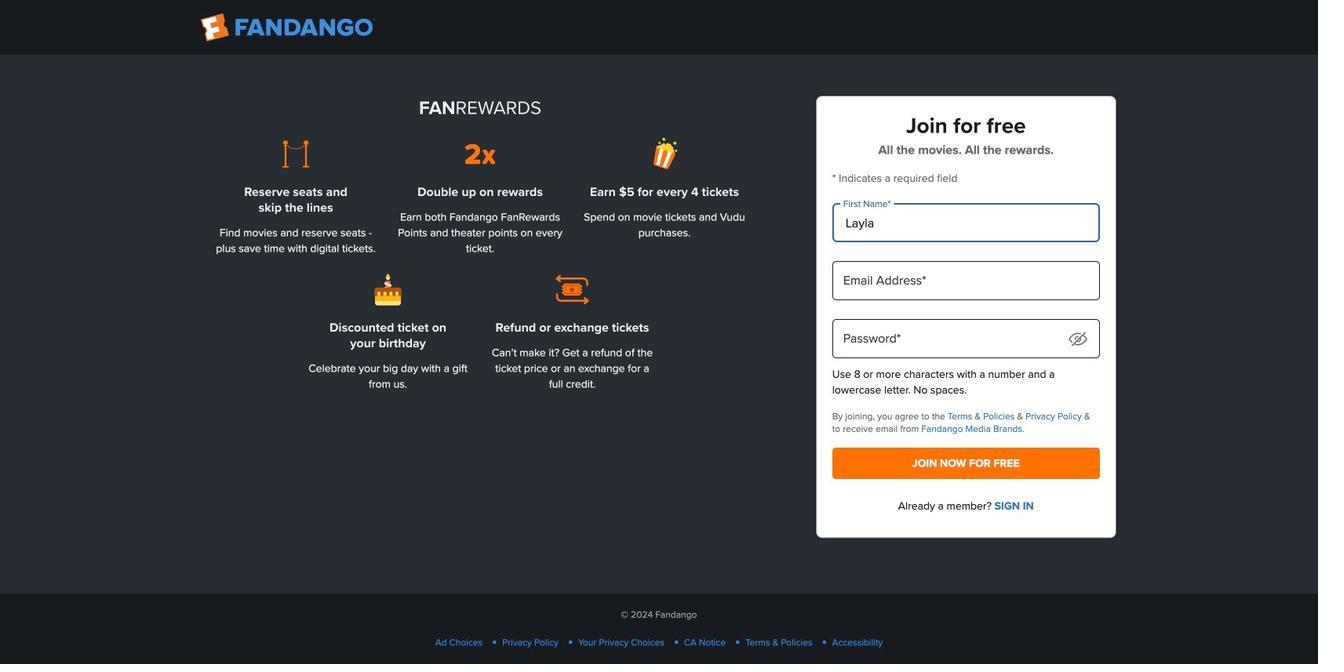 Task type: locate. For each thing, give the bounding box(es) containing it.
None submit
[[832, 448, 1100, 479]]

  password field
[[832, 319, 1100, 359]]

  text field
[[832, 203, 1100, 242]]



Task type: vqa. For each thing, say whether or not it's contained in the screenshot.
flat icon
no



Task type: describe. For each thing, give the bounding box(es) containing it.
password hide image
[[1068, 332, 1087, 346]]

  text field
[[832, 261, 1100, 301]]

fandango home image
[[201, 13, 375, 42]]



